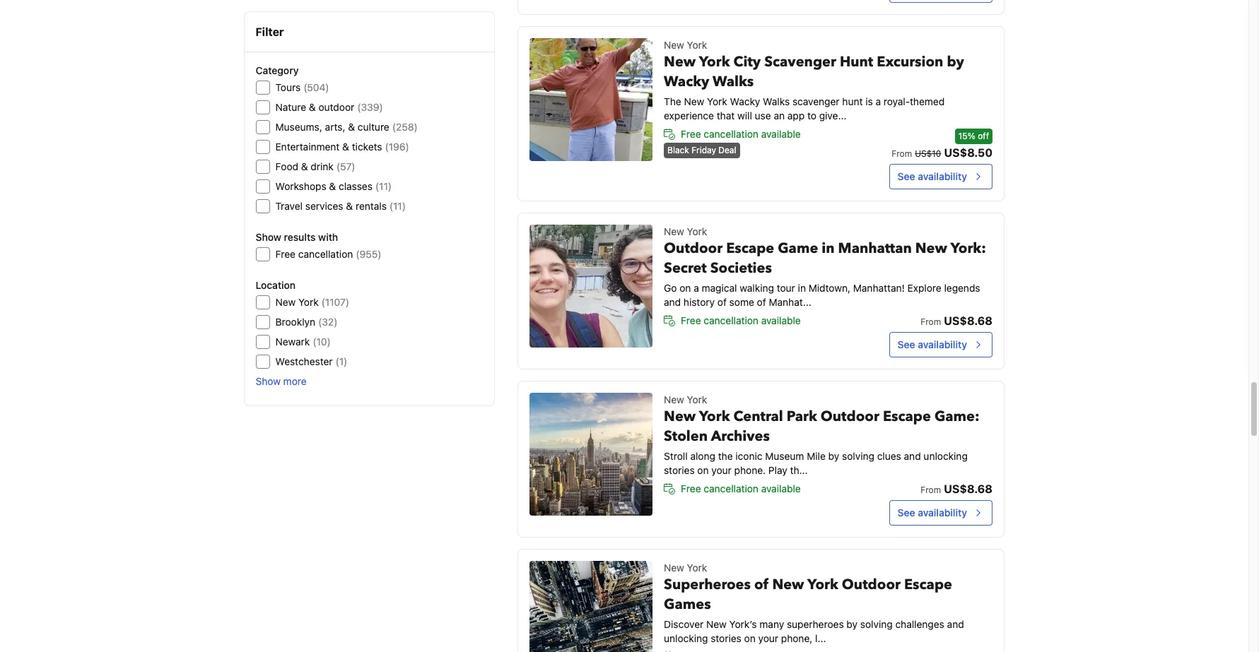 Task type: vqa. For each thing, say whether or not it's contained in the screenshot.
ADDITIONAL
no



Task type: describe. For each thing, give the bounding box(es) containing it.
from inside 15% off from us$10 us$8.50
[[892, 149, 913, 159]]

& for outdoor
[[309, 101, 316, 113]]

new york (1107)
[[276, 296, 350, 308]]

show results with
[[256, 231, 339, 243]]

new york central park outdoor escape game: stolen archives image
[[530, 393, 653, 516]]

filter
[[256, 25, 284, 38]]

cancellation down with
[[299, 248, 354, 260]]

classes
[[339, 180, 373, 192]]

stories inside the new york new york central park outdoor escape game: stolen archives stroll along the iconic museum mile by solving clues and unlocking stories on your phone. play th...
[[664, 465, 695, 477]]

cancellation up deal
[[704, 128, 759, 140]]

1 horizontal spatial walks
[[763, 96, 790, 108]]

outdoor
[[319, 101, 355, 113]]

with
[[319, 231, 339, 243]]

1 free cancellation available from the top
[[681, 128, 801, 140]]

& for tickets
[[343, 141, 350, 153]]

royal-
[[884, 96, 910, 108]]

(1)
[[336, 356, 348, 368]]

an
[[774, 110, 785, 122]]

results
[[284, 231, 316, 243]]

(57)
[[337, 161, 356, 173]]

westchester (1)
[[276, 356, 348, 368]]

rentals
[[356, 200, 387, 212]]

(32)
[[319, 316, 338, 328]]

off
[[978, 131, 990, 141]]

discover
[[664, 619, 704, 631]]

us$8.68 for outdoor escape game in manhattan new york: secret societies
[[944, 315, 993, 328]]

the
[[719, 451, 733, 463]]

availability for new york central park outdoor escape game: stolen archives
[[918, 507, 968, 519]]

services
[[306, 200, 344, 212]]

newark (10)
[[276, 336, 331, 348]]

availability for new york city scavenger hunt excursion by wacky walks
[[918, 170, 968, 183]]

york's
[[730, 619, 757, 631]]

see for excursion
[[898, 170, 916, 183]]

outdoor for new
[[842, 576, 901, 595]]

from us$8.68 for outdoor escape game in manhattan new york: secret societies
[[921, 315, 993, 328]]

see availability for new york central park outdoor escape game: stolen archives
[[898, 507, 968, 519]]

play
[[769, 465, 788, 477]]

travel
[[276, 200, 303, 212]]

free cancellation available for york
[[681, 483, 801, 495]]

from us$8.68 for new york central park outdoor escape game: stolen archives
[[921, 483, 993, 496]]

friday
[[692, 145, 717, 156]]

us$10
[[915, 149, 942, 159]]

culture
[[358, 121, 390, 133]]

phone.
[[735, 465, 766, 477]]

superheroes of new york outdoor escape games image
[[530, 562, 653, 653]]

game
[[778, 239, 819, 258]]

see for new
[[898, 339, 916, 351]]

museums,
[[276, 121, 323, 133]]

nature & outdoor (339)
[[276, 101, 384, 113]]

food & drink (57)
[[276, 161, 356, 173]]

outdoor for central
[[821, 407, 880, 427]]

tickets
[[352, 141, 383, 153]]

black friday deal
[[668, 145, 737, 156]]

secret
[[664, 259, 707, 278]]

is
[[866, 96, 873, 108]]

midtown,
[[809, 282, 851, 294]]

arts,
[[326, 121, 346, 133]]

newark
[[276, 336, 310, 348]]

travel services & rentals (11)
[[276, 200, 406, 212]]

(504)
[[304, 81, 330, 93]]

york inside new york outdoor escape game in manhattan new york: secret societies go on a magical walking tour in midtown, manhattan! explore legends and history of some of manhat...
[[687, 226, 708, 238]]

city
[[734, 52, 761, 71]]

by inside new york new york city scavenger hunt excursion by wacky walks the new york wacky walks scavenger hunt is a royal-themed experience that will use an app to give...
[[948, 52, 965, 71]]

tour
[[777, 282, 796, 294]]

manhattan!
[[854, 282, 905, 294]]

solving inside the new york new york central park outdoor escape game: stolen archives stroll along the iconic museum mile by solving clues and unlocking stories on your phone. play th...
[[843, 451, 875, 463]]

(258)
[[393, 121, 418, 133]]

will
[[738, 110, 753, 122]]

games
[[664, 596, 711, 615]]

on inside new york outdoor escape game in manhattan new york: secret societies go on a magical walking tour in midtown, manhattan! explore legends and history of some of manhat...
[[680, 282, 691, 294]]

th...
[[791, 465, 808, 477]]

park
[[787, 407, 818, 427]]

us$8.68 for new york central park outdoor escape game: stolen archives
[[944, 483, 993, 496]]

see availability for outdoor escape game in manhattan new york: secret societies
[[898, 339, 968, 351]]

entertainment
[[276, 141, 340, 153]]

tours
[[276, 81, 301, 93]]

mile
[[807, 451, 826, 463]]

manhattan
[[839, 239, 912, 258]]

new york city scavenger hunt excursion by wacky walks image
[[530, 38, 653, 161]]

outdoor inside new york outdoor escape game in manhattan new york: secret societies go on a magical walking tour in midtown, manhattan! explore legends and history of some of manhat...
[[664, 239, 723, 258]]

stolen
[[664, 427, 708, 446]]

& down classes
[[347, 200, 353, 212]]

phone,
[[782, 633, 813, 645]]

themed
[[910, 96, 945, 108]]

history
[[684, 296, 715, 308]]

unlocking inside the new york new york central park outdoor escape game: stolen archives stroll along the iconic museum mile by solving clues and unlocking stories on your phone. play th...
[[924, 451, 968, 463]]

see for escape
[[898, 507, 916, 519]]

york:
[[951, 239, 987, 258]]

show more
[[256, 376, 307, 388]]

1 horizontal spatial in
[[822, 239, 835, 258]]

hunt
[[840, 52, 874, 71]]

15%
[[959, 131, 976, 141]]

central
[[734, 407, 784, 427]]

your inside the new york new york central park outdoor escape game: stolen archives stroll along the iconic museum mile by solving clues and unlocking stories on your phone. play th...
[[712, 465, 732, 477]]

1 available from the top
[[762, 128, 801, 140]]

1 vertical spatial (11)
[[390, 200, 406, 212]]

manhat...
[[769, 296, 812, 308]]

availability for outdoor escape game in manhattan new york: secret societies
[[918, 339, 968, 351]]

a inside new york new york city scavenger hunt excursion by wacky walks the new york wacky walks scavenger hunt is a royal-themed experience that will use an app to give...
[[876, 96, 881, 108]]

free cancellation (955)
[[276, 248, 382, 260]]

escape for york
[[905, 576, 953, 595]]

free cancellation available for escape
[[681, 315, 801, 327]]

new york outdoor escape game in manhattan new york: secret societies go on a magical walking tour in midtown, manhattan! explore legends and history of some of manhat...
[[664, 226, 987, 308]]

brooklyn (32)
[[276, 316, 338, 328]]

superheroes
[[664, 576, 751, 595]]

from for new
[[921, 317, 942, 328]]

your inside the new york superheroes of new york outdoor escape games discover new york's many superheroes by solving challenges and unlocking stories on your phone, l...
[[759, 633, 779, 645]]

new york new york central park outdoor escape game: stolen archives stroll along the iconic museum mile by solving clues and unlocking stories on your phone. play th...
[[664, 394, 980, 477]]

societies
[[711, 259, 772, 278]]

superheroes
[[787, 619, 844, 631]]

available for game
[[762, 315, 801, 327]]



Task type: locate. For each thing, give the bounding box(es) containing it.
unlocking down game:
[[924, 451, 968, 463]]

see down clues
[[898, 507, 916, 519]]

escape for park
[[883, 407, 932, 427]]

stories inside the new york superheroes of new york outdoor escape games discover new york's many superheroes by solving challenges and unlocking stories on your phone, l...
[[711, 633, 742, 645]]

app
[[788, 110, 805, 122]]

of inside the new york superheroes of new york outdoor escape games discover new york's many superheroes by solving challenges and unlocking stories on your phone, l...
[[755, 576, 769, 595]]

0 horizontal spatial walks
[[713, 72, 754, 91]]

1 vertical spatial unlocking
[[664, 633, 708, 645]]

1 vertical spatial show
[[256, 376, 281, 388]]

1 vertical spatial walks
[[763, 96, 790, 108]]

1 vertical spatial see availability
[[898, 339, 968, 351]]

challenges
[[896, 619, 945, 631]]

unlocking
[[924, 451, 968, 463], [664, 633, 708, 645]]

experience
[[664, 110, 714, 122]]

0 vertical spatial by
[[948, 52, 965, 71]]

(955)
[[356, 248, 382, 260]]

of
[[718, 296, 727, 308], [757, 296, 767, 308], [755, 576, 769, 595]]

2 vertical spatial free cancellation available
[[681, 483, 801, 495]]

us$8.68
[[944, 315, 993, 328], [944, 483, 993, 496]]

and inside new york outdoor escape game in manhattan new york: secret societies go on a magical walking tour in midtown, manhattan! explore legends and history of some of manhat...
[[664, 296, 681, 308]]

1 vertical spatial on
[[698, 465, 709, 477]]

outdoor up challenges in the bottom right of the page
[[842, 576, 901, 595]]

your down the
[[712, 465, 732, 477]]

and right challenges in the bottom right of the page
[[948, 619, 965, 631]]

& for classes
[[330, 180, 337, 192]]

2 vertical spatial escape
[[905, 576, 953, 595]]

show for show more
[[256, 376, 281, 388]]

outdoor inside the new york superheroes of new york outdoor escape games discover new york's many superheroes by solving challenges and unlocking stories on your phone, l...
[[842, 576, 901, 595]]

a right is
[[876, 96, 881, 108]]

show
[[256, 231, 282, 243], [256, 376, 281, 388]]

0 vertical spatial stories
[[664, 465, 695, 477]]

drink
[[311, 161, 334, 173]]

1 vertical spatial a
[[694, 282, 699, 294]]

free cancellation available down 'some'
[[681, 315, 801, 327]]

walks up an
[[763, 96, 790, 108]]

see availability
[[898, 170, 968, 183], [898, 339, 968, 351], [898, 507, 968, 519]]

(11) right rentals
[[390, 200, 406, 212]]

0 vertical spatial solving
[[843, 451, 875, 463]]

workshops
[[276, 180, 327, 192]]

category
[[256, 64, 299, 76]]

and inside the new york superheroes of new york outdoor escape games discover new york's many superheroes by solving challenges and unlocking stories on your phone, l...
[[948, 619, 965, 631]]

(196)
[[386, 141, 410, 153]]

available for central
[[762, 483, 801, 495]]

& right arts,
[[349, 121, 356, 133]]

go
[[664, 282, 677, 294]]

2 see availability from the top
[[898, 339, 968, 351]]

available down an
[[762, 128, 801, 140]]

1 vertical spatial escape
[[883, 407, 932, 427]]

2 horizontal spatial by
[[948, 52, 965, 71]]

explore
[[908, 282, 942, 294]]

cancellation
[[704, 128, 759, 140], [299, 248, 354, 260], [704, 315, 759, 327], [704, 483, 759, 495]]

1 horizontal spatial unlocking
[[924, 451, 968, 463]]

see down us$10
[[898, 170, 916, 183]]

(1107)
[[322, 296, 350, 308]]

1 from us$8.68 from the top
[[921, 315, 993, 328]]

1 see from the top
[[898, 170, 916, 183]]

0 horizontal spatial unlocking
[[664, 633, 708, 645]]

2 vertical spatial and
[[948, 619, 965, 631]]

&
[[309, 101, 316, 113], [349, 121, 356, 133], [343, 141, 350, 153], [302, 161, 309, 173], [330, 180, 337, 192], [347, 200, 353, 212]]

nature
[[276, 101, 307, 113]]

wacky up will
[[730, 96, 761, 108]]

on
[[680, 282, 691, 294], [698, 465, 709, 477], [745, 633, 756, 645]]

15% off from us$10 us$8.50
[[892, 131, 993, 159]]

1 horizontal spatial wacky
[[730, 96, 761, 108]]

0 vertical spatial unlocking
[[924, 451, 968, 463]]

2 vertical spatial availability
[[918, 507, 968, 519]]

2 horizontal spatial and
[[948, 619, 965, 631]]

free cancellation available
[[681, 128, 801, 140], [681, 315, 801, 327], [681, 483, 801, 495]]

available
[[762, 128, 801, 140], [762, 315, 801, 327], [762, 483, 801, 495]]

2 availability from the top
[[918, 339, 968, 351]]

escape up challenges in the bottom right of the page
[[905, 576, 953, 595]]

solving left challenges in the bottom right of the page
[[861, 619, 893, 631]]

free down along
[[681, 483, 701, 495]]

and inside the new york new york central park outdoor escape game: stolen archives stroll along the iconic museum mile by solving clues and unlocking stories on your phone. play th...
[[905, 451, 922, 463]]

stroll
[[664, 451, 688, 463]]

1 horizontal spatial and
[[905, 451, 922, 463]]

2 vertical spatial from
[[921, 485, 942, 496]]

0 vertical spatial from
[[892, 149, 913, 159]]

hunt
[[843, 96, 863, 108]]

2 us$8.68 from the top
[[944, 483, 993, 496]]

1 vertical spatial from us$8.68
[[921, 483, 993, 496]]

unlocking down discover
[[664, 633, 708, 645]]

0 vertical spatial escape
[[727, 239, 775, 258]]

0 horizontal spatial in
[[798, 282, 806, 294]]

location
[[256, 279, 296, 291]]

0 vertical spatial your
[[712, 465, 732, 477]]

1 vertical spatial from
[[921, 317, 942, 328]]

0 vertical spatial availability
[[918, 170, 968, 183]]

solving left clues
[[843, 451, 875, 463]]

1 horizontal spatial stories
[[711, 633, 742, 645]]

some
[[730, 296, 755, 308]]

2 vertical spatial on
[[745, 633, 756, 645]]

free down experience
[[681, 128, 701, 140]]

show left more
[[256, 376, 281, 388]]

0 horizontal spatial and
[[664, 296, 681, 308]]

1 vertical spatial in
[[798, 282, 806, 294]]

solving
[[843, 451, 875, 463], [861, 619, 893, 631]]

free down show results with
[[276, 248, 296, 260]]

1 vertical spatial and
[[905, 451, 922, 463]]

1 vertical spatial free cancellation available
[[681, 315, 801, 327]]

0 vertical spatial from us$8.68
[[921, 315, 993, 328]]

1 show from the top
[[256, 231, 282, 243]]

solving inside the new york superheroes of new york outdoor escape games discover new york's many superheroes by solving challenges and unlocking stories on your phone, l...
[[861, 619, 893, 631]]

1 vertical spatial available
[[762, 315, 801, 327]]

availability
[[918, 170, 968, 183], [918, 339, 968, 351], [918, 507, 968, 519]]

unlocking inside the new york superheroes of new york outdoor escape games discover new york's many superheroes by solving challenges and unlocking stories on your phone, l...
[[664, 633, 708, 645]]

stories down stroll
[[664, 465, 695, 477]]

a up history
[[694, 282, 699, 294]]

wacky up the
[[664, 72, 710, 91]]

by inside the new york superheroes of new york outdoor escape games discover new york's many superheroes by solving challenges and unlocking stories on your phone, l...
[[847, 619, 858, 631]]

new york new york city scavenger hunt excursion by wacky walks the new york wacky walks scavenger hunt is a royal-themed experience that will use an app to give...
[[664, 39, 965, 122]]

1 us$8.68 from the top
[[944, 315, 993, 328]]

0 horizontal spatial by
[[829, 451, 840, 463]]

by right excursion
[[948, 52, 965, 71]]

outdoor escape game in manhattan new york: secret societies image
[[530, 225, 653, 348]]

3 available from the top
[[762, 483, 801, 495]]

1 availability from the top
[[918, 170, 968, 183]]

3 see from the top
[[898, 507, 916, 519]]

free cancellation available down will
[[681, 128, 801, 140]]

outdoor right park
[[821, 407, 880, 427]]

entertainment & tickets (196)
[[276, 141, 410, 153]]

see availability for new york city scavenger hunt excursion by wacky walks
[[898, 170, 968, 183]]

0 vertical spatial outdoor
[[664, 239, 723, 258]]

to
[[808, 110, 817, 122]]

of down walking in the right of the page
[[757, 296, 767, 308]]

free cancellation available down phone.
[[681, 483, 801, 495]]

and right clues
[[905, 451, 922, 463]]

walks
[[713, 72, 754, 91], [763, 96, 790, 108]]

on inside the new york superheroes of new york outdoor escape games discover new york's many superheroes by solving challenges and unlocking stories on your phone, l...
[[745, 633, 756, 645]]

2 vertical spatial see availability
[[898, 507, 968, 519]]

& left drink
[[302, 161, 309, 173]]

by
[[948, 52, 965, 71], [829, 451, 840, 463], [847, 619, 858, 631]]

your down many
[[759, 633, 779, 645]]

3 free cancellation available from the top
[[681, 483, 801, 495]]

1 horizontal spatial your
[[759, 633, 779, 645]]

2 available from the top
[[762, 315, 801, 327]]

westchester
[[276, 356, 333, 368]]

cancellation down phone.
[[704, 483, 759, 495]]

& up '(57)' in the left of the page
[[343, 141, 350, 153]]

free
[[681, 128, 701, 140], [276, 248, 296, 260], [681, 315, 701, 327], [681, 483, 701, 495]]

by right superheroes
[[847, 619, 858, 631]]

tours (504)
[[276, 81, 330, 93]]

0 vertical spatial (11)
[[376, 180, 392, 192]]

0 horizontal spatial on
[[680, 282, 691, 294]]

on inside the new york new york central park outdoor escape game: stolen archives stroll along the iconic museum mile by solving clues and unlocking stories on your phone. play th...
[[698, 465, 709, 477]]

3 see availability from the top
[[898, 507, 968, 519]]

0 vertical spatial wacky
[[664, 72, 710, 91]]

scavenger
[[793, 96, 840, 108]]

in right tour
[[798, 282, 806, 294]]

2 show from the top
[[256, 376, 281, 388]]

museums, arts, & culture (258)
[[276, 121, 418, 133]]

from for escape
[[921, 485, 942, 496]]

1 vertical spatial wacky
[[730, 96, 761, 108]]

of down magical
[[718, 296, 727, 308]]

give...
[[820, 110, 847, 122]]

0 vertical spatial us$8.68
[[944, 315, 993, 328]]

a
[[876, 96, 881, 108], [694, 282, 699, 294]]

that
[[717, 110, 735, 122]]

(339)
[[358, 101, 384, 113]]

cancellation down 'some'
[[704, 315, 759, 327]]

black
[[668, 145, 690, 156]]

l...
[[816, 633, 827, 645]]

escape
[[727, 239, 775, 258], [883, 407, 932, 427], [905, 576, 953, 595]]

stories
[[664, 465, 695, 477], [711, 633, 742, 645]]

free down history
[[681, 315, 701, 327]]

and
[[664, 296, 681, 308], [905, 451, 922, 463], [948, 619, 965, 631]]

in right game on the right top of page
[[822, 239, 835, 258]]

see
[[898, 170, 916, 183], [898, 339, 916, 351], [898, 507, 916, 519]]

on right go
[[680, 282, 691, 294]]

0 horizontal spatial stories
[[664, 465, 695, 477]]

new york superheroes of new york outdoor escape games discover new york's many superheroes by solving challenges and unlocking stories on your phone, l...
[[664, 562, 965, 645]]

0 vertical spatial in
[[822, 239, 835, 258]]

of up many
[[755, 576, 769, 595]]

2 vertical spatial outdoor
[[842, 576, 901, 595]]

0 horizontal spatial your
[[712, 465, 732, 477]]

2 horizontal spatial on
[[745, 633, 756, 645]]

museum
[[766, 451, 805, 463]]

by inside the new york new york central park outdoor escape game: stolen archives stroll along the iconic museum mile by solving clues and unlocking stories on your phone. play th...
[[829, 451, 840, 463]]

1 vertical spatial by
[[829, 451, 840, 463]]

escape inside the new york new york central park outdoor escape game: stolen archives stroll along the iconic museum mile by solving clues and unlocking stories on your phone. play th...
[[883, 407, 932, 427]]

fun city scavenger hunt in new york by operation city quest image
[[890, 0, 993, 3]]

(11) up rentals
[[376, 180, 392, 192]]

a inside new york outdoor escape game in manhattan new york: secret societies go on a magical walking tour in midtown, manhattan! explore legends and history of some of manhat...
[[694, 282, 699, 294]]

on down along
[[698, 465, 709, 477]]

& up travel services & rentals (11)
[[330, 180, 337, 192]]

0 horizontal spatial wacky
[[664, 72, 710, 91]]

1 vertical spatial stories
[[711, 633, 742, 645]]

1 vertical spatial availability
[[918, 339, 968, 351]]

outdoor inside the new york new york central park outdoor escape game: stolen archives stroll along the iconic museum mile by solving clues and unlocking stories on your phone. play th...
[[821, 407, 880, 427]]

workshops & classes (11)
[[276, 180, 392, 192]]

1 horizontal spatial by
[[847, 619, 858, 631]]

2 from us$8.68 from the top
[[921, 483, 993, 496]]

1 horizontal spatial on
[[698, 465, 709, 477]]

1 vertical spatial outdoor
[[821, 407, 880, 427]]

in
[[822, 239, 835, 258], [798, 282, 806, 294]]

show inside button
[[256, 376, 281, 388]]

3 availability from the top
[[918, 507, 968, 519]]

deal
[[719, 145, 737, 156]]

escape up societies
[[727, 239, 775, 258]]

0 vertical spatial and
[[664, 296, 681, 308]]

1 see availability from the top
[[898, 170, 968, 183]]

0 vertical spatial see
[[898, 170, 916, 183]]

available down play
[[762, 483, 801, 495]]

by right mile
[[829, 451, 840, 463]]

1 vertical spatial your
[[759, 633, 779, 645]]

& down (504)
[[309, 101, 316, 113]]

0 vertical spatial on
[[680, 282, 691, 294]]

stories down 'york's'
[[711, 633, 742, 645]]

magical
[[702, 282, 737, 294]]

1 vertical spatial solving
[[861, 619, 893, 631]]

(10)
[[313, 336, 331, 348]]

1 horizontal spatial a
[[876, 96, 881, 108]]

show more button
[[256, 375, 307, 389]]

game:
[[935, 407, 980, 427]]

0 vertical spatial see availability
[[898, 170, 968, 183]]

see down explore
[[898, 339, 916, 351]]

0 vertical spatial free cancellation available
[[681, 128, 801, 140]]

and down go
[[664, 296, 681, 308]]

show for show results with
[[256, 231, 282, 243]]

2 vertical spatial available
[[762, 483, 801, 495]]

2 vertical spatial by
[[847, 619, 858, 631]]

0 vertical spatial show
[[256, 231, 282, 243]]

2 vertical spatial see
[[898, 507, 916, 519]]

escape inside the new york superheroes of new york outdoor escape games discover new york's many superheroes by solving challenges and unlocking stories on your phone, l...
[[905, 576, 953, 595]]

1 vertical spatial us$8.68
[[944, 483, 993, 496]]

available down manhat...
[[762, 315, 801, 327]]

1 vertical spatial see
[[898, 339, 916, 351]]

scavenger
[[765, 52, 837, 71]]

excursion
[[877, 52, 944, 71]]

0 horizontal spatial a
[[694, 282, 699, 294]]

2 free cancellation available from the top
[[681, 315, 801, 327]]

escape up clues
[[883, 407, 932, 427]]

the
[[664, 96, 682, 108]]

escape inside new york outdoor escape game in manhattan new york: secret societies go on a magical walking tour in midtown, manhattan! explore legends and history of some of manhat...
[[727, 239, 775, 258]]

0 vertical spatial a
[[876, 96, 881, 108]]

2 see from the top
[[898, 339, 916, 351]]

0 vertical spatial walks
[[713, 72, 754, 91]]

on down 'york's'
[[745, 633, 756, 645]]

clues
[[878, 451, 902, 463]]

& for drink
[[302, 161, 309, 173]]

show left results
[[256, 231, 282, 243]]

0 vertical spatial available
[[762, 128, 801, 140]]

along
[[691, 451, 716, 463]]

outdoor up secret
[[664, 239, 723, 258]]

walking
[[740, 282, 775, 294]]

walks down city
[[713, 72, 754, 91]]

from us$8.68
[[921, 315, 993, 328], [921, 483, 993, 496]]

york
[[687, 39, 708, 51], [699, 52, 730, 71], [707, 96, 728, 108], [687, 226, 708, 238], [299, 296, 319, 308], [687, 394, 708, 406], [699, 407, 730, 427], [687, 562, 708, 574], [808, 576, 839, 595]]



